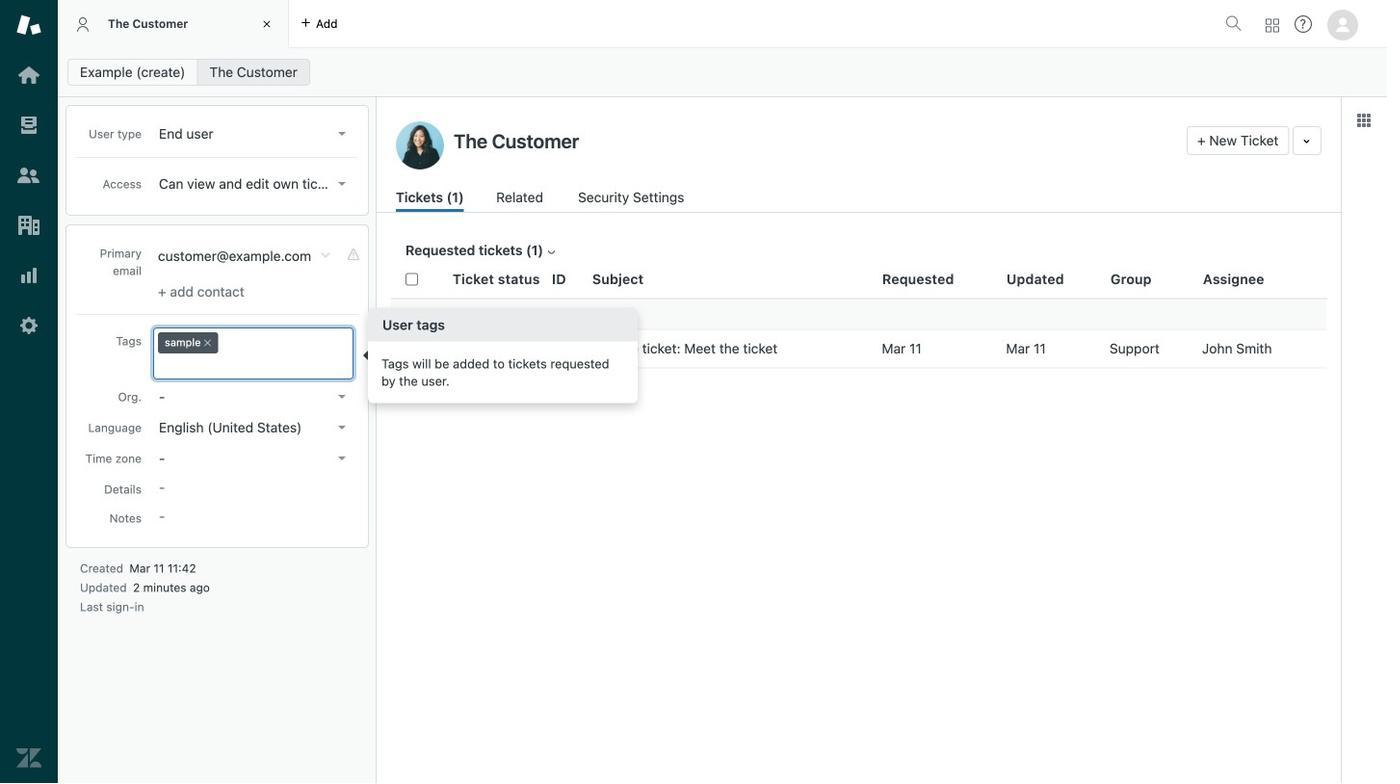 Task type: locate. For each thing, give the bounding box(es) containing it.
None checkbox
[[406, 343, 418, 355]]

reporting image
[[16, 263, 41, 288]]

None text field
[[448, 126, 1180, 155]]

get started image
[[16, 63, 41, 88]]

views image
[[16, 113, 41, 138]]

get help image
[[1295, 15, 1313, 33]]

Select All Tickets checkbox
[[406, 273, 418, 286]]

main element
[[0, 0, 58, 784]]

1 arrow down image from the top
[[338, 132, 346, 136]]

3 arrow down image from the top
[[338, 395, 346, 399]]

menu
[[154, 329, 353, 358]]

None field
[[154, 358, 353, 379]]

grid
[[377, 260, 1342, 784]]

zendesk image
[[16, 746, 41, 771]]

tab
[[58, 0, 289, 48]]

admin image
[[16, 313, 41, 338]]

arrow down image
[[338, 132, 346, 136], [338, 182, 346, 186], [338, 395, 346, 399], [338, 426, 346, 430]]

secondary element
[[58, 53, 1388, 92]]

zendesk support image
[[16, 13, 41, 38]]

4 arrow down image from the top
[[338, 426, 346, 430]]



Task type: describe. For each thing, give the bounding box(es) containing it.
2 arrow down image from the top
[[338, 182, 346, 186]]

tabs tab list
[[58, 0, 1218, 48]]

organizations image
[[16, 213, 41, 238]]

zendesk products image
[[1267, 19, 1280, 32]]

apps image
[[1357, 113, 1373, 128]]

close image
[[257, 14, 277, 34]]

customers image
[[16, 163, 41, 188]]

arrow down image
[[338, 457, 346, 461]]



Task type: vqa. For each thing, say whether or not it's contained in the screenshot.
the top arrow down icon
no



